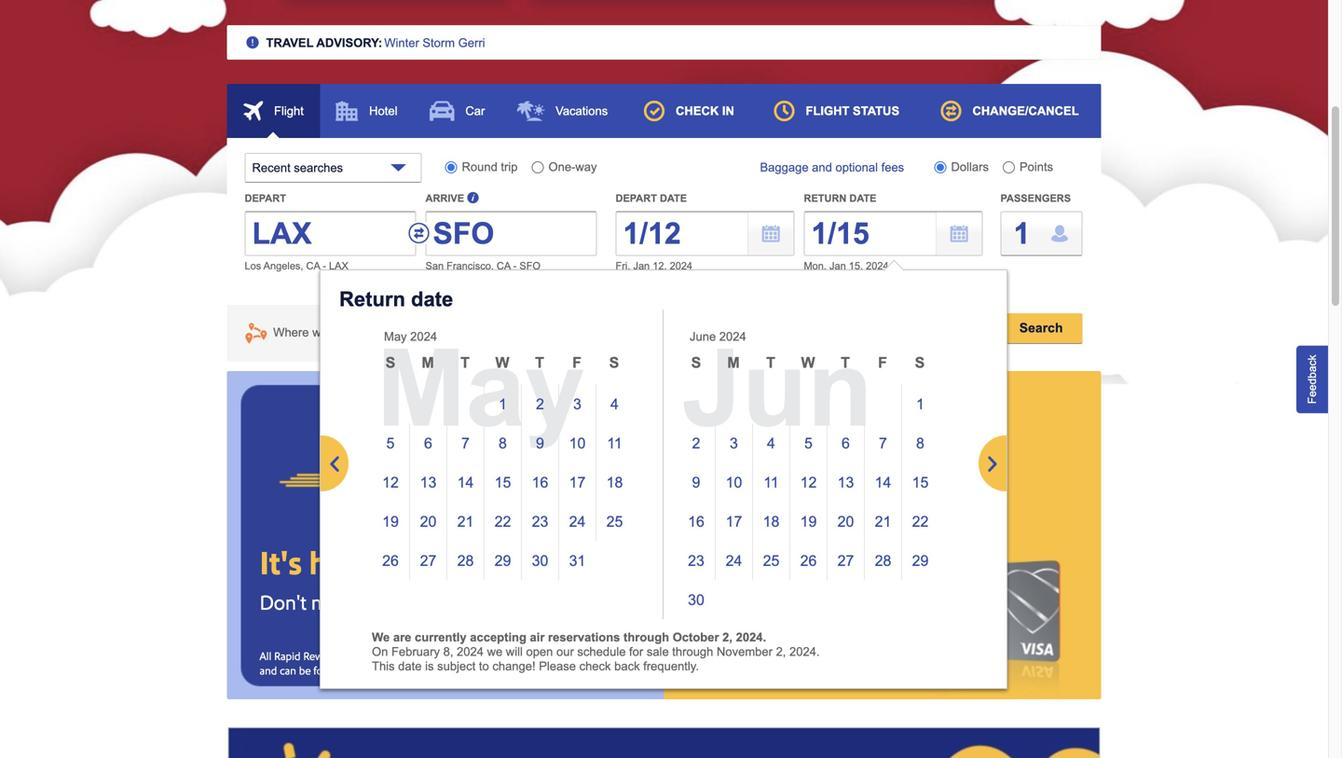 Task type: describe. For each thing, give the bounding box(es) containing it.
m for may
[[422, 354, 434, 371]]

monday cell for may
[[409, 345, 447, 384]]

saturday cell for may
[[596, 345, 633, 384]]

1 horizontal spatial through
[[673, 645, 714, 659]]

mon, jan 15, 2024
[[804, 260, 889, 272]]

angeles,
[[264, 260, 304, 272]]

0 horizontal spatial 2024.
[[736, 630, 767, 644]]

are
[[393, 630, 412, 644]]

depart for depart
[[245, 193, 286, 204]]

4 s from the left
[[915, 354, 925, 371]]

tuesday cell for may
[[447, 345, 484, 384]]

0 vertical spatial return date
[[804, 193, 877, 204]]

change!
[[493, 659, 536, 673]]

one-way
[[549, 160, 597, 174]]

change/cancel button
[[919, 84, 1102, 138]]

status
[[853, 104, 900, 118]]

we are currently accepting air reservations through october 2, 2024. on february 8, 2024 we will open our schedule for sale through november 2, 2024. this date is subject to change! please check back frequently.
[[372, 630, 820, 673]]

car
[[466, 104, 485, 118]]

will
[[506, 645, 523, 659]]

15,
[[849, 260, 864, 272]]

round trip
[[462, 160, 518, 174]]

june
[[690, 330, 716, 344]]

wednesday cell for may
[[484, 345, 521, 384]]

check in
[[676, 104, 735, 118]]

car button
[[413, 84, 502, 138]]

way
[[576, 160, 597, 174]]

may 2024
[[384, 330, 437, 344]]

date
[[660, 193, 687, 204]]

date inside we are currently accepting air reservations through october 2, 2024. on february 8, 2024 we will open our schedule for sale through november 2, 2024. this date is subject to change! please check back frequently.
[[398, 659, 422, 673]]

w for may
[[496, 354, 510, 371]]

points
[[1020, 160, 1054, 174]]

san francisco, ca - sfo
[[426, 260, 541, 272]]

depart date
[[616, 193, 687, 204]]

jun
[[683, 329, 873, 449]]

flight status button
[[755, 84, 919, 138]]

1 horizontal spatial 2024.
[[790, 645, 820, 659]]

0 horizontal spatial 2,
[[723, 630, 733, 644]]

2 t from the left
[[535, 354, 544, 371]]

2024 right june
[[720, 330, 747, 344]]

friday cell for jun
[[864, 345, 902, 384]]

2024 right 15,
[[866, 260, 889, 272]]

ca for francisco,
[[497, 260, 511, 272]]

2024 down san
[[410, 330, 437, 344]]

on
[[372, 645, 388, 659]]

thursday cell for may
[[521, 345, 559, 384]]

may for may 2024
[[384, 330, 407, 344]]

1 s from the left
[[386, 354, 396, 371]]

3 t from the left
[[767, 354, 776, 371]]

arrive
[[426, 193, 464, 204]]

for
[[629, 645, 644, 659]]

change/cancel
[[973, 104, 1079, 118]]

november
[[717, 645, 773, 659]]

this
[[372, 659, 395, 673]]

flight for flight status
[[806, 104, 850, 118]]

schedule
[[578, 645, 626, 659]]

1 vertical spatial return date
[[339, 288, 453, 311]]

is
[[425, 659, 434, 673]]

open
[[526, 645, 553, 659]]

jan for 15,
[[830, 260, 846, 272]]

reservations
[[548, 630, 620, 644]]

8,
[[443, 645, 454, 659]]

1 t from the left
[[461, 354, 470, 371]]

lax
[[329, 260, 349, 272]]

m for jun
[[728, 354, 740, 371]]

mon,
[[804, 260, 827, 272]]

one-
[[549, 160, 576, 174]]

tab list containing flight
[[227, 84, 1102, 159]]

f for jun
[[878, 354, 888, 371]]

flight status
[[806, 104, 900, 118]]

sunday cell for jun
[[678, 345, 715, 384]]

2024 right 12,
[[670, 260, 693, 272]]

we
[[487, 645, 503, 659]]

12,
[[653, 260, 667, 272]]

tuesday cell for jun
[[752, 345, 790, 384]]

our
[[557, 645, 574, 659]]

fri, jan 12, 2024
[[616, 260, 693, 272]]



Task type: locate. For each thing, give the bounding box(es) containing it.
los angeles, ca - lax
[[245, 260, 349, 272]]

- left sfo
[[513, 260, 517, 272]]

return up mon,
[[804, 193, 847, 204]]

0 horizontal spatial through
[[624, 630, 670, 644]]

1 thursday cell from the left
[[521, 345, 559, 384]]

wednesday cell for jun
[[790, 345, 827, 384]]

we
[[372, 630, 390, 644]]

0 horizontal spatial sunday cell
[[372, 345, 409, 384]]

sunday cell down may 2024
[[372, 345, 409, 384]]

ca
[[306, 260, 320, 272], [497, 260, 511, 272]]

2024 inside we are currently accepting air reservations through october 2, 2024. on february 8, 2024 we will open our schedule for sale through november 2, 2024. this date is subject to change! please check back frequently.
[[457, 645, 484, 659]]

1 horizontal spatial -
[[513, 260, 517, 272]]

flight left status
[[806, 104, 850, 118]]

1 horizontal spatial ca
[[497, 260, 511, 272]]

m
[[422, 354, 434, 371], [728, 354, 740, 371]]

Depart Date in mm/dd/yyyy format, valid dates from Jan 11, 2024 to Oct 2, 2024. To use a date picker press the down arrow. text field
[[616, 211, 795, 256]]

m down the 'june 2024'
[[728, 354, 740, 371]]

1 wednesday cell from the left
[[484, 345, 521, 384]]

4 t from the left
[[841, 354, 850, 371]]

please
[[539, 659, 576, 673]]

hotel button
[[320, 84, 413, 138]]

0 horizontal spatial wednesday cell
[[484, 345, 521, 384]]

1 horizontal spatial friday cell
[[864, 345, 902, 384]]

2,
[[723, 630, 733, 644], [776, 645, 786, 659]]

check
[[580, 659, 611, 673]]

1 horizontal spatial f
[[878, 354, 888, 371]]

2 sunday cell from the left
[[678, 345, 715, 384]]

f for may
[[573, 354, 582, 371]]

date up return date in mm/dd/yyyy format, valid dates from jan 12, 2024 to oct 2, 2024. to use a date picker press the down arrow. text box at top
[[850, 193, 877, 204]]

flight for flight
[[274, 104, 304, 118]]

2024 up to
[[457, 645, 484, 659]]

trip
[[501, 160, 518, 174]]

round
[[462, 160, 498, 174]]

ca for angeles,
[[306, 260, 320, 272]]

tab list
[[227, 84, 1102, 159]]

1 sunday cell from the left
[[372, 345, 409, 384]]

2 s from the left
[[610, 354, 619, 371]]

None radio
[[532, 161, 544, 173], [1003, 161, 1015, 173], [532, 161, 544, 173], [1003, 161, 1015, 173]]

0 horizontal spatial -
[[323, 260, 326, 272]]

1 horizontal spatial thursday cell
[[827, 345, 864, 384]]

may
[[377, 329, 585, 449], [384, 330, 407, 344]]

2, right the november
[[776, 645, 786, 659]]

0 horizontal spatial ca
[[306, 260, 320, 272]]

monday cell down may 2024
[[409, 345, 447, 384]]

through
[[624, 630, 670, 644], [673, 645, 714, 659]]

february
[[392, 645, 440, 659]]

2, up the november
[[723, 630, 733, 644]]

jan
[[634, 260, 650, 272], [830, 260, 846, 272]]

- for lax
[[323, 260, 326, 272]]

depart up los
[[245, 193, 286, 204]]

-
[[323, 260, 326, 272], [513, 260, 517, 272]]

w
[[496, 354, 510, 371], [801, 354, 815, 371]]

s
[[386, 354, 396, 371], [610, 354, 619, 371], [692, 354, 702, 371], [915, 354, 925, 371]]

vacations
[[556, 104, 608, 118]]

1 vertical spatial return
[[339, 288, 406, 311]]

sunday cell down june
[[678, 345, 715, 384]]

return date up return date in mm/dd/yyyy format, valid dates from jan 12, 2024 to oct 2, 2024. to use a date picker press the down arrow. text box at top
[[804, 193, 877, 204]]

sunday cell for may
[[372, 345, 409, 384]]

2 saturday cell from the left
[[902, 345, 939, 384]]

subject
[[437, 659, 476, 673]]

1 saturday cell from the left
[[596, 345, 633, 384]]

- for sfo
[[513, 260, 517, 272]]

1 tuesday cell from the left
[[447, 345, 484, 384]]

0 horizontal spatial m
[[422, 354, 434, 371]]

1 horizontal spatial return date
[[804, 193, 877, 204]]

0 horizontal spatial monday cell
[[409, 345, 447, 384]]

2 - from the left
[[513, 260, 517, 272]]

2024
[[670, 260, 693, 272], [866, 260, 889, 272], [410, 330, 437, 344], [720, 330, 747, 344], [457, 645, 484, 659]]

san
[[426, 260, 444, 272]]

1 jan from the left
[[634, 260, 650, 272]]

0 horizontal spatial flight
[[274, 104, 304, 118]]

dollars
[[952, 160, 989, 174]]

2 jan from the left
[[830, 260, 846, 272]]

2024. right the november
[[790, 645, 820, 659]]

ca left sfo
[[497, 260, 511, 272]]

0 horizontal spatial return
[[339, 288, 406, 311]]

1 horizontal spatial depart
[[616, 193, 657, 204]]

monday cell
[[409, 345, 447, 384], [715, 345, 752, 384]]

2024. up the november
[[736, 630, 767, 644]]

may for may
[[377, 329, 585, 449]]

None radio
[[445, 161, 457, 173], [935, 161, 947, 173], [445, 161, 457, 173], [935, 161, 947, 173]]

through down october
[[673, 645, 714, 659]]

accepting
[[470, 630, 527, 644]]

2 wednesday cell from the left
[[790, 345, 827, 384]]

tuesday cell
[[447, 345, 484, 384], [752, 345, 790, 384]]

1 horizontal spatial wednesday cell
[[790, 345, 827, 384]]

return date up may 2024
[[339, 288, 453, 311]]

sale
[[647, 645, 669, 659]]

0 vertical spatial return
[[804, 193, 847, 204]]

check in button
[[624, 84, 755, 138]]

jan for 12,
[[634, 260, 650, 272]]

2 monday cell from the left
[[715, 345, 752, 384]]

advisory:
[[317, 36, 383, 50]]

flight inside 'button'
[[806, 104, 850, 118]]

1 horizontal spatial return
[[804, 193, 847, 204]]

friday cell
[[559, 345, 596, 384], [864, 345, 902, 384]]

thursday cell for jun
[[827, 345, 864, 384]]

2 depart from the left
[[616, 193, 657, 204]]

travel advisory:
[[266, 36, 383, 50]]

saturday cell
[[596, 345, 633, 384], [902, 345, 939, 384]]

flight
[[274, 104, 304, 118], [806, 104, 850, 118]]

1 f from the left
[[573, 354, 582, 371]]

depart for depart date
[[616, 193, 657, 204]]

to
[[479, 659, 489, 673]]

t
[[461, 354, 470, 371], [535, 354, 544, 371], [767, 354, 776, 371], [841, 354, 850, 371]]

jan left 12,
[[634, 260, 650, 272]]

2 f from the left
[[878, 354, 888, 371]]

0 horizontal spatial jan
[[634, 260, 650, 272]]

1 horizontal spatial 2,
[[776, 645, 786, 659]]

sfo
[[520, 260, 541, 272]]

vacations button
[[502, 84, 624, 138]]

1 horizontal spatial w
[[801, 354, 815, 371]]

friday cell for may
[[559, 345, 596, 384]]

1 m from the left
[[422, 354, 434, 371]]

0 horizontal spatial depart
[[245, 193, 286, 204]]

date down san
[[411, 288, 453, 311]]

through up for
[[624, 630, 670, 644]]

back
[[615, 659, 640, 673]]

wednesday cell
[[484, 345, 521, 384], [790, 345, 827, 384]]

Depart text field
[[245, 211, 416, 256]]

check
[[676, 104, 719, 118]]

1 horizontal spatial tuesday cell
[[752, 345, 790, 384]]

flight inside button
[[274, 104, 304, 118]]

return
[[804, 193, 847, 204], [339, 288, 406, 311]]

Return date in mm/dd/yyyy format, valid dates from Jan 12, 2024 to Oct 2, 2024. To use a date picker press the down arrow. text field
[[804, 211, 983, 256]]

currently
[[415, 630, 467, 644]]

0 horizontal spatial friday cell
[[559, 345, 596, 384]]

0 horizontal spatial tuesday cell
[[447, 345, 484, 384]]

0 horizontal spatial thursday cell
[[521, 345, 559, 384]]

2 friday cell from the left
[[864, 345, 902, 384]]

1 depart from the left
[[245, 193, 286, 204]]

f
[[573, 354, 582, 371], [878, 354, 888, 371]]

Recent searches text field
[[245, 153, 422, 183]]

2 thursday cell from the left
[[827, 345, 864, 384]]

passengers
[[1001, 193, 1071, 204]]

air
[[530, 630, 545, 644]]

- left lax
[[323, 260, 326, 272]]

2 vertical spatial date
[[398, 659, 422, 673]]

2024.
[[736, 630, 767, 644], [790, 645, 820, 659]]

1 w from the left
[[496, 354, 510, 371]]

depart
[[245, 193, 286, 204], [616, 193, 657, 204]]

thursday cell
[[521, 345, 559, 384], [827, 345, 864, 384]]

2 tuesday cell from the left
[[752, 345, 790, 384]]

jan left 15,
[[830, 260, 846, 272]]

1 monday cell from the left
[[409, 345, 447, 384]]

ca left lax
[[306, 260, 320, 272]]

2 flight from the left
[[806, 104, 850, 118]]

1 ca from the left
[[306, 260, 320, 272]]

0 horizontal spatial f
[[573, 354, 582, 371]]

los
[[245, 260, 261, 272]]

2 w from the left
[[801, 354, 815, 371]]

2 m from the left
[[728, 354, 740, 371]]

m down may 2024
[[422, 354, 434, 371]]

1 - from the left
[[323, 260, 326, 272]]

1 horizontal spatial sunday cell
[[678, 345, 715, 384]]

monday cell for jun
[[715, 345, 752, 384]]

hotel
[[369, 104, 398, 118]]

flight button
[[227, 84, 320, 138]]

flight down travel
[[274, 104, 304, 118]]

0 horizontal spatial saturday cell
[[596, 345, 633, 384]]

1 horizontal spatial monday cell
[[715, 345, 752, 384]]

depart left 'date' in the top of the page
[[616, 193, 657, 204]]

saturday cell for jun
[[902, 345, 939, 384]]

0 vertical spatial date
[[850, 193, 877, 204]]

Arrive text field
[[426, 211, 597, 256]]

0 horizontal spatial return date
[[339, 288, 453, 311]]

1 flight from the left
[[274, 104, 304, 118]]

in
[[723, 104, 735, 118]]

return down lax
[[339, 288, 406, 311]]

1 horizontal spatial m
[[728, 354, 740, 371]]

october
[[673, 630, 719, 644]]

june 2024
[[690, 330, 747, 344]]

date down february
[[398, 659, 422, 673]]

frequently.
[[644, 659, 699, 673]]

francisco,
[[447, 260, 494, 272]]

fri,
[[616, 260, 631, 272]]

travel
[[266, 36, 314, 50]]

1 horizontal spatial flight
[[806, 104, 850, 118]]

0 horizontal spatial w
[[496, 354, 510, 371]]

1 vertical spatial date
[[411, 288, 453, 311]]

monday cell down the 'june 2024'
[[715, 345, 752, 384]]

return date
[[804, 193, 877, 204], [339, 288, 453, 311]]

2 ca from the left
[[497, 260, 511, 272]]

Passengers count. Opens flyout. text field
[[1001, 211, 1083, 256]]

w for jun
[[801, 354, 815, 371]]

date
[[850, 193, 877, 204], [411, 288, 453, 311], [398, 659, 422, 673]]

1 horizontal spatial jan
[[830, 260, 846, 272]]

1 horizontal spatial saturday cell
[[902, 345, 939, 384]]

3 s from the left
[[692, 354, 702, 371]]

1 friday cell from the left
[[559, 345, 596, 384]]

sunday cell
[[372, 345, 409, 384], [678, 345, 715, 384]]



Task type: vqa. For each thing, say whether or not it's contained in the screenshot.
In on the right top
yes



